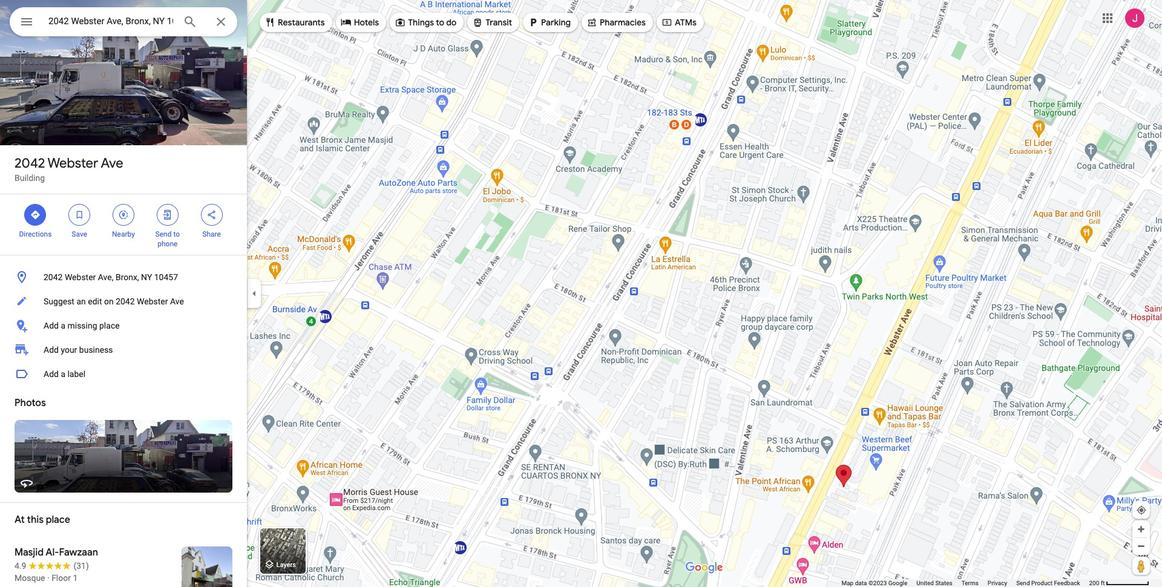 Task type: locate. For each thing, give the bounding box(es) containing it.
at
[[15, 514, 25, 526]]

add left label at left
[[44, 369, 59, 379]]

1 vertical spatial send
[[1017, 580, 1031, 587]]

None field
[[48, 14, 173, 28]]

0 vertical spatial place
[[99, 321, 120, 331]]

none field inside 2042 webster ave, bronx, ny 10457 field
[[48, 14, 173, 28]]

add down "suggest"
[[44, 321, 59, 331]]

200 ft
[[1090, 580, 1106, 587]]


[[74, 208, 85, 222]]

1 horizontal spatial place
[[99, 321, 120, 331]]

1 horizontal spatial send
[[1017, 580, 1031, 587]]

at this place
[[15, 514, 70, 526]]

webster down ny
[[137, 297, 168, 306]]

add your business
[[44, 345, 113, 355]]

1 a from the top
[[61, 321, 65, 331]]

to
[[436, 17, 445, 28], [173, 230, 180, 239]]

0 horizontal spatial ave
[[101, 155, 123, 172]]

2 add from the top
[[44, 345, 59, 355]]

add for add your business
[[44, 345, 59, 355]]

ave down 10457
[[170, 297, 184, 306]]

ave
[[101, 155, 123, 172], [170, 297, 184, 306]]

google maps element
[[0, 0, 1163, 588]]

2042 up the building
[[15, 155, 45, 172]]

atms
[[675, 17, 697, 28]]

product
[[1032, 580, 1053, 587]]

webster
[[48, 155, 98, 172], [65, 273, 96, 282], [137, 297, 168, 306]]


[[587, 16, 598, 29]]

place
[[99, 321, 120, 331], [46, 514, 70, 526]]

ave inside button
[[170, 297, 184, 306]]

0 vertical spatial 2042
[[15, 155, 45, 172]]

1 vertical spatial to
[[173, 230, 180, 239]]

states
[[936, 580, 953, 587]]

masjid al-fawzaan
[[15, 547, 98, 559]]

2042 up "suggest"
[[44, 273, 63, 282]]

2042 inside 2042 webster ave building
[[15, 155, 45, 172]]

a inside the add a label button
[[61, 369, 65, 379]]

show your location image
[[1137, 505, 1148, 516]]

add for add a missing place
[[44, 321, 59, 331]]

0 vertical spatial to
[[436, 17, 445, 28]]

add inside button
[[44, 369, 59, 379]]

1 vertical spatial add
[[44, 345, 59, 355]]

share
[[202, 230, 221, 239]]

webster up 
[[48, 155, 98, 172]]

restaurants
[[278, 17, 325, 28]]

0 vertical spatial webster
[[48, 155, 98, 172]]

0 vertical spatial send
[[155, 230, 172, 239]]

0 vertical spatial ave
[[101, 155, 123, 172]]

add a label
[[44, 369, 85, 379]]

2 a from the top
[[61, 369, 65, 379]]

0 horizontal spatial to
[[173, 230, 180, 239]]

to left do
[[436, 17, 445, 28]]

a left missing
[[61, 321, 65, 331]]

send product feedback button
[[1017, 580, 1081, 588]]

zoom in image
[[1137, 525, 1147, 534]]

hotels
[[354, 17, 379, 28]]

directions
[[19, 230, 52, 239]]

send
[[155, 230, 172, 239], [1017, 580, 1031, 587]]

map data ©2023 google
[[842, 580, 908, 587]]

1 vertical spatial ave
[[170, 297, 184, 306]]

google account: james peterson  
(james.peterson1902@gmail.com) image
[[1126, 8, 1145, 28]]


[[265, 16, 276, 29]]


[[395, 16, 406, 29]]

1 add from the top
[[44, 321, 59, 331]]

3 add from the top
[[44, 369, 59, 379]]

1 vertical spatial 2042
[[44, 273, 63, 282]]


[[528, 16, 539, 29]]

a
[[61, 321, 65, 331], [61, 369, 65, 379]]


[[341, 16, 352, 29]]

ave inside 2042 webster ave building
[[101, 155, 123, 172]]


[[206, 208, 217, 222]]

privacy
[[988, 580, 1008, 587]]

a left label at left
[[61, 369, 65, 379]]

 restaurants
[[265, 16, 325, 29]]

add
[[44, 321, 59, 331], [44, 345, 59, 355], [44, 369, 59, 379]]

0 horizontal spatial place
[[46, 514, 70, 526]]

webster up an
[[65, 273, 96, 282]]

ave up 
[[101, 155, 123, 172]]

feedback
[[1055, 580, 1081, 587]]

send to phone
[[155, 230, 180, 248]]

1 vertical spatial a
[[61, 369, 65, 379]]

1 horizontal spatial to
[[436, 17, 445, 28]]

1 vertical spatial place
[[46, 514, 70, 526]]

footer containing map data ©2023 google
[[842, 580, 1090, 588]]

2 vertical spatial webster
[[137, 297, 168, 306]]

1 vertical spatial webster
[[65, 273, 96, 282]]

send inside button
[[1017, 580, 1031, 587]]

send for send product feedback
[[1017, 580, 1031, 587]]

2042 Webster Ave, Bronx, NY 10457 field
[[10, 7, 237, 36]]

to up phone
[[173, 230, 180, 239]]

200
[[1090, 580, 1100, 587]]

terms
[[962, 580, 979, 587]]

10457
[[154, 273, 178, 282]]

ny
[[141, 273, 152, 282]]

send inside 'send to phone'
[[155, 230, 172, 239]]

200 ft button
[[1090, 580, 1150, 587]]

footer
[[842, 580, 1090, 588]]

1
[[73, 574, 78, 583]]

add inside add a missing place button
[[44, 321, 59, 331]]

1 horizontal spatial ave
[[170, 297, 184, 306]]

 atms
[[662, 16, 697, 29]]

 transit
[[473, 16, 512, 29]]

send left product
[[1017, 580, 1031, 587]]

 search field
[[10, 7, 237, 39]]

place down on
[[99, 321, 120, 331]]

google
[[889, 580, 908, 587]]

2042
[[15, 155, 45, 172], [44, 273, 63, 282], [116, 297, 135, 306]]


[[662, 16, 673, 29]]

send up phone
[[155, 230, 172, 239]]

place right this at the left of page
[[46, 514, 70, 526]]

united states button
[[917, 580, 953, 588]]

add left "your"
[[44, 345, 59, 355]]

 parking
[[528, 16, 571, 29]]

0 vertical spatial add
[[44, 321, 59, 331]]

2042 right on
[[116, 297, 135, 306]]

0 vertical spatial a
[[61, 321, 65, 331]]

add inside add your business link
[[44, 345, 59, 355]]

collapse side panel image
[[248, 287, 261, 300]]

a inside add a missing place button
[[61, 321, 65, 331]]

2 vertical spatial add
[[44, 369, 59, 379]]

©2023
[[869, 580, 887, 587]]

0 horizontal spatial send
[[155, 230, 172, 239]]

webster inside 2042 webster ave building
[[48, 155, 98, 172]]

to inside 'send to phone'
[[173, 230, 180, 239]]

transit
[[486, 17, 512, 28]]



Task type: vqa. For each thing, say whether or not it's contained in the screenshot.


Task type: describe. For each thing, give the bounding box(es) containing it.
edit
[[88, 297, 102, 306]]

things
[[408, 17, 434, 28]]

·
[[47, 574, 49, 583]]

2042 webster ave, bronx, ny 10457
[[44, 273, 178, 282]]

layers
[[277, 562, 296, 570]]

to inside  things to do
[[436, 17, 445, 28]]

2042 for ave
[[15, 155, 45, 172]]

4.9 stars 31 reviews image
[[15, 560, 89, 572]]


[[473, 16, 484, 29]]

terms button
[[962, 580, 979, 588]]

an
[[77, 297, 86, 306]]

parking
[[542, 17, 571, 28]]

mosque
[[15, 574, 45, 583]]

ave,
[[98, 273, 114, 282]]

zoom out image
[[1137, 542, 1147, 551]]

 pharmacies
[[587, 16, 646, 29]]

save
[[72, 230, 87, 239]]

 button
[[10, 7, 44, 39]]

fawzaan
[[59, 547, 98, 559]]

do
[[447, 17, 457, 28]]

phone
[[158, 240, 178, 248]]

mosque · floor 1
[[15, 574, 78, 583]]

 hotels
[[341, 16, 379, 29]]

webster for ave,
[[65, 273, 96, 282]]

business
[[79, 345, 113, 355]]

send for send to phone
[[155, 230, 172, 239]]

add a label button
[[0, 362, 247, 386]]

ft
[[1102, 580, 1106, 587]]

2042 webster ave main content
[[0, 0, 247, 588]]

floor
[[52, 574, 71, 583]]

building
[[15, 173, 45, 183]]

(31)
[[74, 561, 89, 571]]

add a missing place button
[[0, 314, 247, 338]]

al-
[[46, 547, 59, 559]]


[[19, 13, 34, 30]]


[[30, 208, 41, 222]]

photos
[[15, 397, 46, 409]]

united
[[917, 580, 935, 587]]

actions for 2042 webster ave region
[[0, 194, 247, 255]]

label
[[68, 369, 85, 379]]

 things to do
[[395, 16, 457, 29]]

data
[[856, 580, 868, 587]]

add your business link
[[0, 338, 247, 362]]

united states
[[917, 580, 953, 587]]

suggest
[[44, 297, 74, 306]]

show street view coverage image
[[1133, 557, 1151, 575]]

a for missing
[[61, 321, 65, 331]]


[[118, 208, 129, 222]]

add for add a label
[[44, 369, 59, 379]]

missing
[[68, 321, 97, 331]]

this
[[27, 514, 44, 526]]

on
[[104, 297, 114, 306]]


[[162, 208, 173, 222]]

pharmacies
[[600, 17, 646, 28]]

map
[[842, 580, 854, 587]]

suggest an edit on 2042 webster ave button
[[0, 290, 247, 314]]

2042 for ave,
[[44, 273, 63, 282]]

webster for ave
[[48, 155, 98, 172]]

bronx,
[[116, 273, 139, 282]]

2 vertical spatial 2042
[[116, 297, 135, 306]]

your
[[61, 345, 77, 355]]

nearby
[[112, 230, 135, 239]]

footer inside "google maps" element
[[842, 580, 1090, 588]]

place inside button
[[99, 321, 120, 331]]

add a missing place
[[44, 321, 120, 331]]

suggest an edit on 2042 webster ave
[[44, 297, 184, 306]]

a for label
[[61, 369, 65, 379]]

send product feedback
[[1017, 580, 1081, 587]]

privacy button
[[988, 580, 1008, 588]]

2042 webster ave, bronx, ny 10457 button
[[0, 265, 247, 290]]

2042 webster ave building
[[15, 155, 123, 183]]

4.9
[[15, 561, 26, 571]]

masjid
[[15, 547, 44, 559]]



